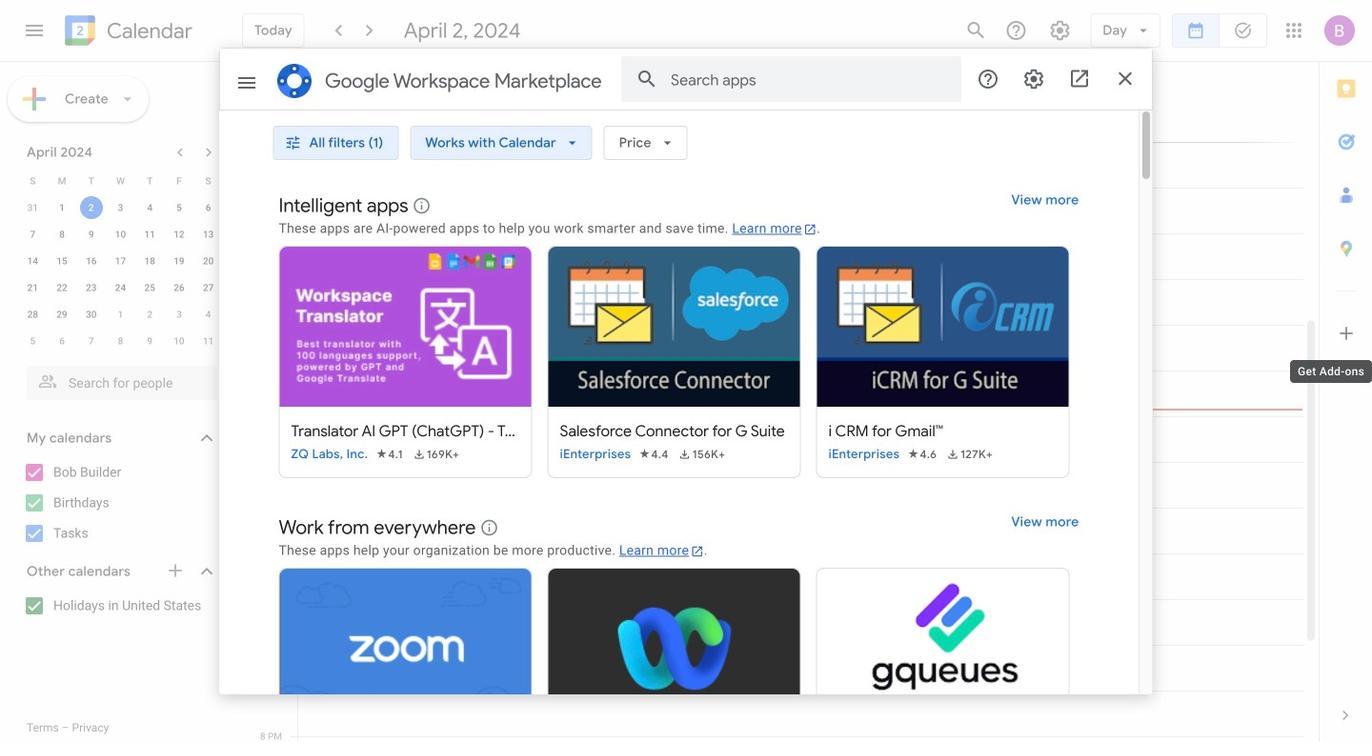 Task type: describe. For each thing, give the bounding box(es) containing it.
may 10 element
[[168, 330, 191, 353]]

2, today element
[[80, 196, 103, 219]]

26 element
[[168, 276, 191, 299]]

3 row from the top
[[18, 221, 223, 248]]

3 element
[[109, 196, 132, 219]]

4 row from the top
[[18, 248, 223, 274]]

may 1 element
[[109, 303, 132, 326]]

18 element
[[138, 250, 161, 273]]

may 2 element
[[138, 303, 161, 326]]

9 element
[[80, 223, 103, 246]]

2 row from the top
[[18, 194, 223, 221]]

march 31 element
[[21, 196, 44, 219]]

may 9 element
[[138, 330, 161, 353]]

28 element
[[21, 303, 44, 326]]

10 element
[[109, 223, 132, 246]]

12 element
[[168, 223, 191, 246]]

may 11 element
[[197, 330, 220, 353]]

15 element
[[51, 250, 73, 273]]

heading inside calendar element
[[103, 20, 192, 42]]

7 row from the top
[[18, 328, 223, 355]]

5 row from the top
[[18, 274, 223, 301]]

13 element
[[197, 223, 220, 246]]

calendar element
[[61, 11, 192, 53]]

5 element
[[168, 196, 191, 219]]

20 element
[[197, 250, 220, 273]]

main drawer image
[[23, 19, 46, 42]]

16 element
[[80, 250, 103, 273]]

24 element
[[109, 276, 132, 299]]

11 element
[[138, 223, 161, 246]]

8 element
[[51, 223, 73, 246]]

23 element
[[80, 276, 103, 299]]

6 row from the top
[[18, 301, 223, 328]]

may 7 element
[[80, 330, 103, 353]]



Task type: locate. For each thing, give the bounding box(es) containing it.
21 element
[[21, 276, 44, 299]]

4 element
[[138, 196, 161, 219]]

22 element
[[51, 276, 73, 299]]

column header
[[297, 62, 1304, 142]]

cell
[[77, 194, 106, 221]]

may 8 element
[[109, 330, 132, 353]]

row down may 1 element
[[18, 328, 223, 355]]

row
[[18, 168, 223, 194], [18, 194, 223, 221], [18, 221, 223, 248], [18, 248, 223, 274], [18, 274, 223, 301], [18, 301, 223, 328], [18, 328, 223, 355]]

25 element
[[138, 276, 161, 299]]

april 2024 grid
[[18, 168, 223, 355]]

1 row from the top
[[18, 168, 223, 194]]

my calendars list
[[4, 457, 236, 549]]

may 5 element
[[21, 330, 44, 353]]

heading
[[103, 20, 192, 42]]

row up "10" element on the top of page
[[18, 194, 223, 221]]

29 element
[[51, 303, 73, 326]]

row up may 8 element
[[18, 301, 223, 328]]

grid
[[244, 62, 1319, 742]]

1 element
[[51, 196, 73, 219]]

row up the 3 element
[[18, 168, 223, 194]]

tab list
[[1320, 62, 1372, 689]]

row group
[[18, 194, 223, 355]]

row down "10" element on the top of page
[[18, 248, 223, 274]]

row up may 1 element
[[18, 274, 223, 301]]

None search field
[[0, 358, 236, 400]]

17 element
[[109, 250, 132, 273]]

27 element
[[197, 276, 220, 299]]

row up 17 element
[[18, 221, 223, 248]]

30 element
[[80, 303, 103, 326]]

7 element
[[21, 223, 44, 246]]

may 3 element
[[168, 303, 191, 326]]

19 element
[[168, 250, 191, 273]]

6 element
[[197, 196, 220, 219]]

may 6 element
[[51, 330, 73, 353]]

may 4 element
[[197, 303, 220, 326]]

14 element
[[21, 250, 44, 273]]

cell inside the april 2024 grid
[[77, 194, 106, 221]]



Task type: vqa. For each thing, say whether or not it's contained in the screenshot.
APRIL 5 element
no



